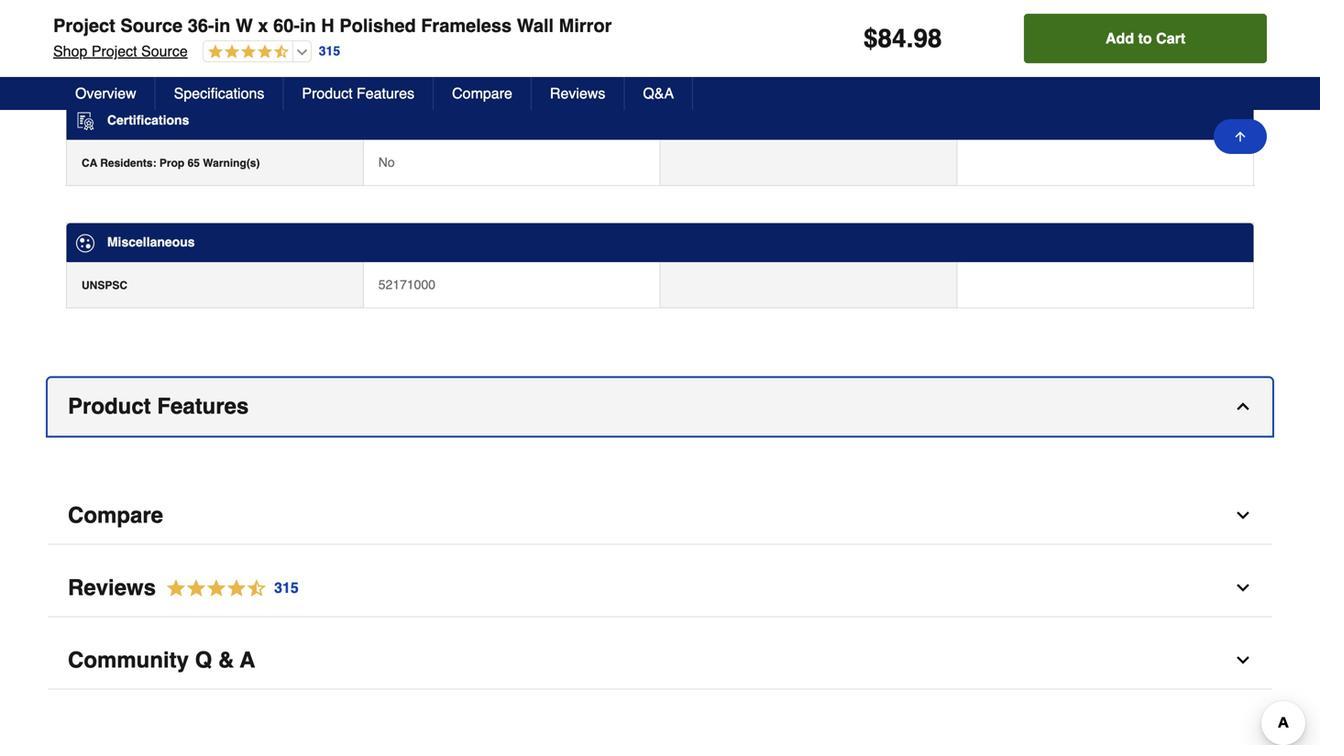 Task type: locate. For each thing, give the bounding box(es) containing it.
1 vertical spatial source
[[141, 43, 188, 60]]

product features button
[[284, 77, 434, 110], [48, 378, 1273, 436]]

reviews for q&a
[[550, 85, 606, 102]]

1 vertical spatial product
[[68, 394, 151, 419]]

a
[[240, 648, 255, 673]]

project
[[53, 15, 115, 36], [92, 43, 137, 60]]

0 horizontal spatial product features
[[68, 394, 249, 419]]

reviews for community q & a
[[68, 576, 156, 601]]

chevron down image down chevron down image
[[1235, 652, 1253, 670]]

0 horizontal spatial features
[[157, 394, 249, 419]]

chevron up image
[[1235, 398, 1253, 416]]

product
[[302, 85, 353, 102], [68, 394, 151, 419]]

reviews inside button
[[550, 85, 606, 102]]

1 horizontal spatial features
[[357, 85, 415, 102]]

0 vertical spatial features
[[357, 85, 415, 102]]

1 horizontal spatial in
[[300, 15, 316, 36]]

0 vertical spatial compare
[[452, 85, 513, 102]]

in left the w
[[214, 15, 231, 36]]

reviews up community
[[68, 576, 156, 601]]

0 vertical spatial product features button
[[284, 77, 434, 110]]

in
[[214, 15, 231, 36], [300, 15, 316, 36]]

1 vertical spatial chevron down image
[[1235, 652, 1253, 670]]

unspsc
[[82, 279, 128, 292]]

0 vertical spatial chevron down image
[[1235, 507, 1253, 525]]

1 horizontal spatial product features
[[302, 85, 415, 102]]

0 horizontal spatial reviews
[[68, 576, 156, 601]]

1 horizontal spatial product
[[302, 85, 353, 102]]

compare button
[[434, 77, 532, 110], [48, 487, 1273, 545]]

certifications
[[107, 113, 189, 127]]

2 chevron down image from the top
[[1235, 652, 1253, 670]]

in left h
[[300, 15, 316, 36]]

0 vertical spatial source
[[121, 15, 183, 36]]

x
[[258, 15, 268, 36]]

1 horizontal spatial reviews
[[550, 85, 606, 102]]

compare button for community q & a
[[48, 487, 1273, 545]]

product features
[[302, 85, 415, 102], [68, 394, 249, 419]]

frameless
[[421, 15, 512, 36]]

1 vertical spatial product features
[[68, 394, 249, 419]]

65
[[188, 157, 200, 170]]

315
[[319, 44, 340, 58], [274, 580, 299, 597]]

compare button for q&a
[[434, 77, 532, 110]]

1 vertical spatial 4.5 stars image
[[156, 576, 300, 601]]

4.5 stars image down the w
[[203, 44, 289, 61]]

0 vertical spatial product features
[[302, 85, 415, 102]]

specifications button
[[156, 77, 284, 110]]

4.5 stars image
[[203, 44, 289, 61], [156, 576, 300, 601]]

1 horizontal spatial compare
[[452, 85, 513, 102]]

1 vertical spatial reviews
[[68, 576, 156, 601]]

reviews
[[550, 85, 606, 102], [68, 576, 156, 601]]

0 vertical spatial reviews
[[550, 85, 606, 102]]

shop
[[53, 43, 87, 60]]

q
[[195, 648, 212, 673]]

features for the bottom product features button
[[157, 394, 249, 419]]

features for product features button to the top
[[357, 85, 415, 102]]

warning(s)
[[203, 157, 260, 170]]

.
[[907, 24, 914, 53]]

compare
[[452, 85, 513, 102], [68, 503, 163, 528]]

no
[[379, 155, 395, 170]]

1 vertical spatial compare
[[68, 503, 163, 528]]

chevron down image inside community q & a button
[[1235, 652, 1253, 670]]

specifications
[[174, 85, 265, 102]]

none
[[379, 33, 409, 48]]

project up shop
[[53, 15, 115, 36]]

features
[[357, 85, 415, 102], [157, 394, 249, 419]]

product features for product features button to the top
[[302, 85, 415, 102]]

chevron down image
[[1235, 507, 1253, 525], [1235, 652, 1253, 670]]

source
[[121, 15, 183, 36], [141, 43, 188, 60]]

4.5 stars image up the &
[[156, 576, 300, 601]]

chevron down image up chevron down image
[[1235, 507, 1253, 525]]

source up the "shop project source"
[[121, 15, 183, 36]]

w
[[236, 15, 253, 36]]

source down 36-
[[141, 43, 188, 60]]

0 vertical spatial 315
[[319, 44, 340, 58]]

1 vertical spatial features
[[157, 394, 249, 419]]

1 vertical spatial compare button
[[48, 487, 1273, 545]]

h
[[321, 15, 335, 36]]

1 chevron down image from the top
[[1235, 507, 1253, 525]]

wall
[[517, 15, 554, 36]]

project up 'overview'
[[92, 43, 137, 60]]

0 vertical spatial compare button
[[434, 77, 532, 110]]

reviews down mirror
[[550, 85, 606, 102]]

ca
[[82, 157, 97, 170]]

60-
[[273, 15, 300, 36]]

1 in from the left
[[214, 15, 231, 36]]

0 horizontal spatial compare
[[68, 503, 163, 528]]

0 horizontal spatial in
[[214, 15, 231, 36]]

add to cart
[[1106, 30, 1186, 47]]

chevron down image
[[1235, 579, 1253, 598]]

0 horizontal spatial 315
[[274, 580, 299, 597]]

52171000
[[379, 277, 436, 292]]



Task type: describe. For each thing, give the bounding box(es) containing it.
compare for q&a
[[452, 85, 513, 102]]

polished
[[340, 15, 416, 36]]

add
[[1106, 30, 1135, 47]]

84
[[878, 24, 907, 53]]

overview button
[[57, 77, 156, 110]]

36-
[[188, 15, 214, 36]]

arrow up image
[[1234, 129, 1249, 144]]

overview
[[75, 85, 136, 102]]

q&a button
[[625, 77, 694, 110]]

1 vertical spatial 315
[[274, 580, 299, 597]]

chevron down image for community q & a
[[1235, 652, 1253, 670]]

prop
[[160, 157, 185, 170]]

0 vertical spatial product
[[302, 85, 353, 102]]

1 vertical spatial product features button
[[48, 378, 1273, 436]]

1 horizontal spatial 315
[[319, 44, 340, 58]]

community q & a button
[[48, 632, 1273, 690]]

$
[[864, 24, 878, 53]]

0 horizontal spatial product
[[68, 394, 151, 419]]

mirror
[[559, 15, 612, 36]]

&
[[218, 648, 234, 673]]

0 vertical spatial project
[[53, 15, 115, 36]]

4.5 stars image containing 315
[[156, 576, 300, 601]]

reviews button
[[532, 77, 625, 110]]

compare for community q & a
[[68, 503, 163, 528]]

miscellaneous
[[107, 235, 195, 250]]

community q & a
[[68, 648, 255, 673]]

1 vertical spatial project
[[92, 43, 137, 60]]

add to cart button
[[1025, 14, 1268, 63]]

q&a
[[643, 85, 674, 102]]

to
[[1139, 30, 1153, 47]]

$ 84 . 98
[[864, 24, 943, 53]]

chevron down image for compare
[[1235, 507, 1253, 525]]

residents:
[[100, 157, 156, 170]]

98
[[914, 24, 943, 53]]

cart
[[1157, 30, 1186, 47]]

product features for the bottom product features button
[[68, 394, 249, 419]]

ca residents: prop 65 warning(s)
[[82, 157, 260, 170]]

warranty
[[82, 35, 129, 48]]

community
[[68, 648, 189, 673]]

shop project source
[[53, 43, 188, 60]]

2 in from the left
[[300, 15, 316, 36]]

project source 36-in w x 60-in h polished frameless wall mirror
[[53, 15, 612, 36]]

0 vertical spatial 4.5 stars image
[[203, 44, 289, 61]]



Task type: vqa. For each thing, say whether or not it's contained in the screenshot.
Table of Contents
no



